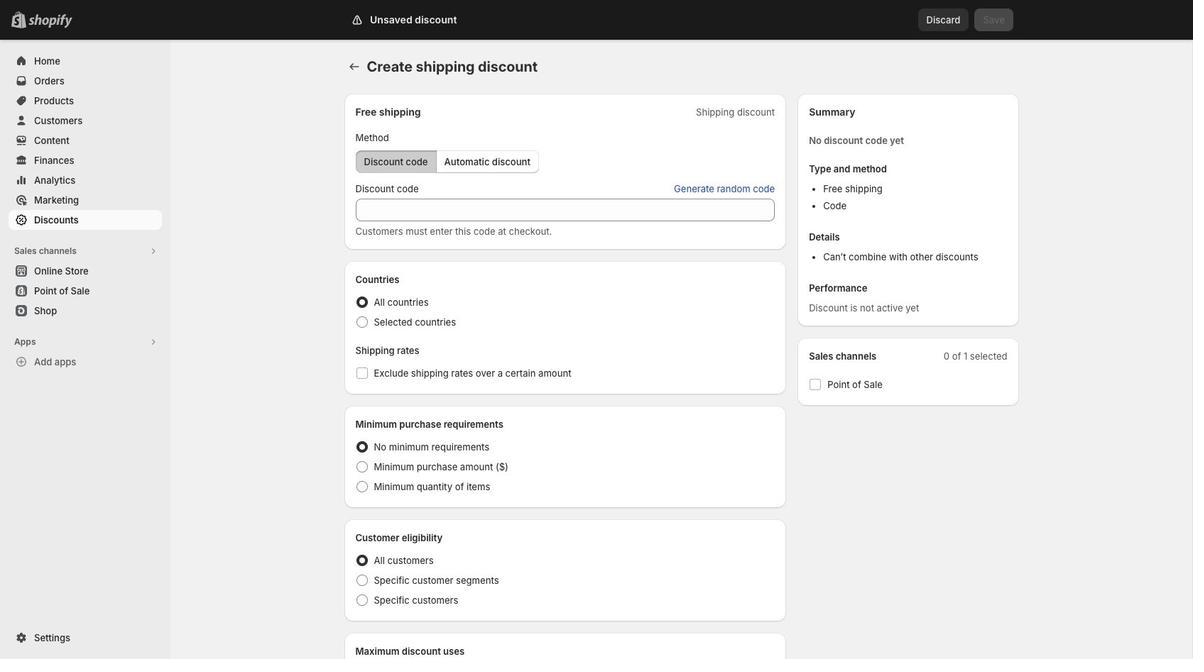 Task type: locate. For each thing, give the bounding box(es) containing it.
None text field
[[355, 199, 775, 222]]



Task type: describe. For each thing, give the bounding box(es) containing it.
shopify image
[[28, 14, 72, 28]]



Task type: vqa. For each thing, say whether or not it's contained in the screenshot.
Pick your plan on the bottom right of the page
no



